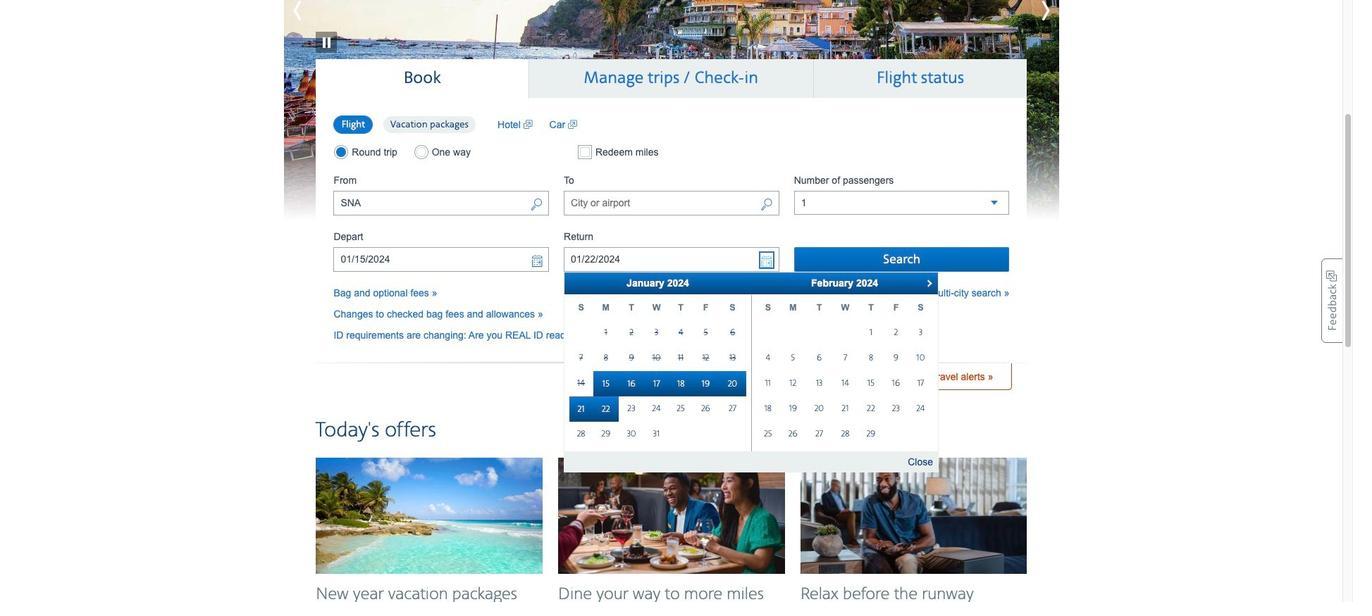 Task type: describe. For each thing, give the bounding box(es) containing it.
previous slide image
[[284, 0, 347, 28]]

1 option group from the top
[[334, 115, 484, 134]]

newpage image
[[523, 117, 533, 132]]

search image for 2nd city or airport text field
[[760, 197, 773, 214]]

1 city or airport text field from the left
[[334, 191, 549, 216]]

pause slideshow image
[[315, 10, 337, 53]]

2 option group from the top
[[334, 145, 549, 159]]

2 tab from the left
[[529, 59, 814, 98]]



Task type: vqa. For each thing, say whether or not it's contained in the screenshot.
1st OPTION GROUP from the top
yes



Task type: locate. For each thing, give the bounding box(es) containing it.
mm/dd/yyyy text field
[[334, 247, 549, 272], [564, 247, 779, 272]]

option group
[[334, 115, 484, 134], [334, 145, 549, 159]]

None submit
[[794, 247, 1010, 272]]

tab
[[316, 59, 529, 98], [529, 59, 814, 98], [814, 59, 1027, 98]]

1 tab from the left
[[316, 59, 529, 98]]

book new destinations to europe. opens another site in a new window that may not meet accessibility guidelines. image
[[284, 0, 1059, 221]]

leave feedback, opens external site in new window image
[[1321, 259, 1343, 343]]

0 horizontal spatial search image
[[530, 197, 543, 214]]

3 tab from the left
[[814, 59, 1027, 98]]

search image
[[530, 197, 543, 214], [760, 197, 773, 214]]

0 horizontal spatial city or airport text field
[[334, 191, 549, 216]]

City or airport text field
[[334, 191, 549, 216], [564, 191, 779, 216]]

1 vertical spatial option group
[[334, 145, 549, 159]]

0 vertical spatial option group
[[334, 115, 484, 134]]

next slide image
[[995, 0, 1059, 28]]

2 search image from the left
[[760, 197, 773, 214]]

1 horizontal spatial city or airport text field
[[564, 191, 779, 216]]

2 mm/dd/yyyy text field from the left
[[564, 247, 779, 272]]

1 search image from the left
[[530, 197, 543, 214]]

tab list
[[316, 59, 1027, 98]]

search image for second city or airport text field from the right
[[530, 197, 543, 214]]

1 horizontal spatial mm/dd/yyyy text field
[[564, 247, 779, 272]]

1 mm/dd/yyyy text field from the left
[[334, 247, 549, 272]]

newpage image
[[568, 117, 577, 132]]

0 horizontal spatial mm/dd/yyyy text field
[[334, 247, 549, 272]]

1 horizontal spatial search image
[[760, 197, 773, 214]]

2 city or airport text field from the left
[[564, 191, 779, 216]]



